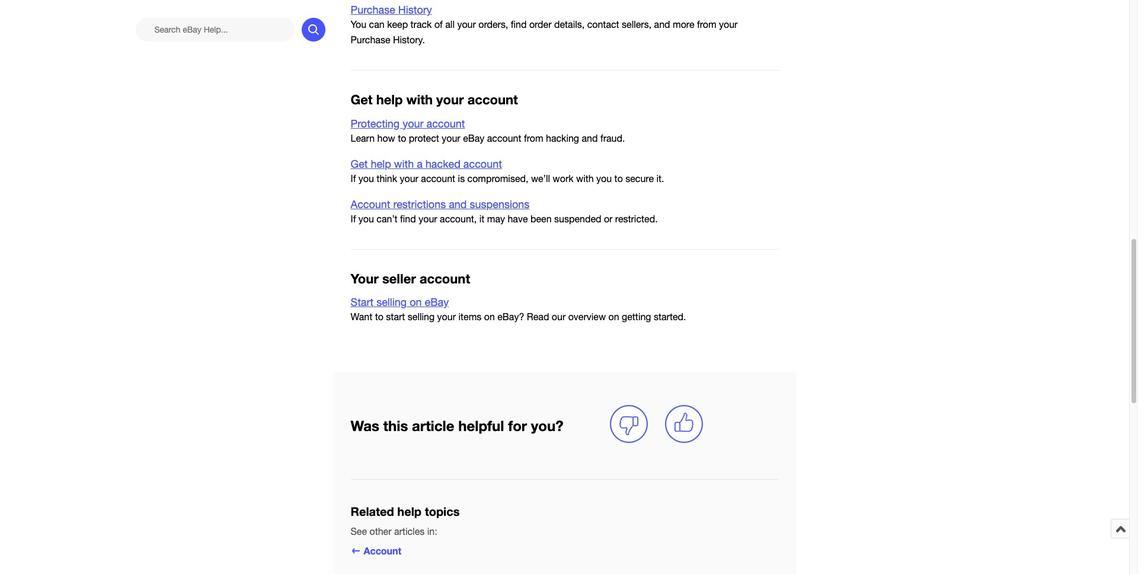 Task type: locate. For each thing, give the bounding box(es) containing it.
0 vertical spatial get
[[351, 92, 373, 108]]

2 vertical spatial and
[[449, 198, 467, 210]]

selling up start
[[377, 296, 407, 309]]

you
[[351, 19, 367, 30]]

1 horizontal spatial find
[[511, 19, 527, 30]]

0 horizontal spatial ebay
[[425, 296, 449, 309]]

from
[[698, 19, 717, 30], [524, 133, 544, 143]]

you left can't
[[359, 213, 374, 224]]

2 get from the top
[[351, 158, 368, 170]]

find left the order
[[511, 19, 527, 30]]

with
[[407, 92, 433, 108], [394, 158, 414, 170], [577, 173, 594, 184]]

on
[[410, 296, 422, 309], [484, 312, 495, 322], [609, 312, 620, 322]]

to
[[398, 133, 407, 143], [615, 173, 623, 184], [375, 312, 384, 322]]

compromised,
[[468, 173, 529, 184]]

ebay down your seller account
[[425, 296, 449, 309]]

you left think at the top left
[[359, 173, 374, 184]]

1 horizontal spatial and
[[582, 133, 598, 143]]

0 horizontal spatial find
[[400, 213, 416, 224]]

account inside account restrictions and suspensions if you can't find your account, it may have been suspended or restricted.
[[351, 198, 391, 210]]

you?
[[531, 417, 564, 434]]

1 horizontal spatial ebay
[[463, 133, 485, 143]]

was
[[351, 417, 380, 434]]

purchase up can
[[351, 4, 396, 16]]

account up items
[[420, 271, 470, 286]]

1 get from the top
[[351, 92, 373, 108]]

this
[[384, 417, 408, 434]]

1 vertical spatial find
[[400, 213, 416, 224]]

all
[[446, 19, 455, 30]]

to for learn
[[398, 133, 407, 143]]

your inside start selling on ebay want to start selling your items on ebay? read our overview on getting started.
[[438, 312, 456, 322]]

0 vertical spatial if
[[351, 173, 356, 184]]

0 vertical spatial find
[[511, 19, 527, 30]]

1 vertical spatial with
[[394, 158, 414, 170]]

helpful
[[459, 417, 504, 434]]

0 vertical spatial to
[[398, 133, 407, 143]]

ebay
[[463, 133, 485, 143], [425, 296, 449, 309]]

1 vertical spatial and
[[582, 133, 598, 143]]

0 horizontal spatial selling
[[377, 296, 407, 309]]

if left can't
[[351, 213, 356, 224]]

0 horizontal spatial from
[[524, 133, 544, 143]]

1 horizontal spatial from
[[698, 19, 717, 30]]

account link
[[351, 545, 402, 557]]

1 horizontal spatial to
[[398, 133, 407, 143]]

to inside start selling on ebay want to start selling your items on ebay? read our overview on getting started.
[[375, 312, 384, 322]]

account up protect
[[427, 117, 465, 130]]

with for your
[[407, 92, 433, 108]]

if
[[351, 173, 356, 184], [351, 213, 356, 224]]

0 vertical spatial and
[[655, 19, 671, 30]]

0 vertical spatial ebay
[[463, 133, 485, 143]]

to for ebay
[[375, 312, 384, 322]]

help inside get help with a hacked account if you think your account is compromised, we'll work with you to secure it.
[[371, 158, 391, 170]]

to left start
[[375, 312, 384, 322]]

of
[[435, 19, 443, 30]]

your seller account
[[351, 271, 470, 286]]

2 vertical spatial with
[[577, 173, 594, 184]]

get inside get help with a hacked account if you think your account is compromised, we'll work with you to secure it.
[[351, 158, 368, 170]]

on right items
[[484, 312, 495, 322]]

account down other
[[364, 545, 402, 557]]

help
[[376, 92, 403, 108], [371, 158, 391, 170], [398, 504, 422, 519]]

started.
[[654, 312, 687, 322]]

or
[[604, 213, 613, 224]]

with left a at the left top of page
[[394, 158, 414, 170]]

ebay inside start selling on ebay want to start selling your items on ebay? read our overview on getting started.
[[425, 296, 449, 309]]

1 vertical spatial ebay
[[425, 296, 449, 309]]

1 vertical spatial if
[[351, 213, 356, 224]]

to down protecting your account link
[[398, 133, 407, 143]]

read
[[527, 312, 550, 322]]

with right 'work'
[[577, 173, 594, 184]]

2 if from the top
[[351, 213, 356, 224]]

overview
[[569, 312, 606, 322]]

and up account,
[[449, 198, 467, 210]]

0 vertical spatial with
[[407, 92, 433, 108]]

want
[[351, 312, 373, 322]]

to left secure
[[615, 173, 623, 184]]

help up articles
[[398, 504, 422, 519]]

with for a
[[394, 158, 414, 170]]

find
[[511, 19, 527, 30], [400, 213, 416, 224]]

protecting your account learn how to protect your ebay account from hacking and fraud.
[[351, 117, 625, 143]]

and
[[655, 19, 671, 30], [582, 133, 598, 143], [449, 198, 467, 210]]

restricted.
[[616, 213, 658, 224]]

0 vertical spatial purchase
[[351, 4, 396, 16]]

2 horizontal spatial and
[[655, 19, 671, 30]]

secure
[[626, 173, 654, 184]]

account
[[468, 92, 518, 108], [427, 117, 465, 130], [487, 133, 522, 143], [464, 158, 502, 170], [421, 173, 456, 184], [420, 271, 470, 286]]

selling
[[377, 296, 407, 309], [408, 312, 435, 322]]

2 vertical spatial to
[[375, 312, 384, 322]]

1 if from the top
[[351, 173, 356, 184]]

on down your seller account
[[410, 296, 422, 309]]

may
[[487, 213, 505, 224]]

0 vertical spatial selling
[[377, 296, 407, 309]]

ebay up is in the top of the page
[[463, 133, 485, 143]]

Search eBay Help... text field
[[136, 18, 295, 42]]

0 horizontal spatial and
[[449, 198, 467, 210]]

ebay inside protecting your account learn how to protect your ebay account from hacking and fraud.
[[463, 133, 485, 143]]

related
[[351, 504, 394, 519]]

topics
[[425, 504, 460, 519]]

0 vertical spatial help
[[376, 92, 403, 108]]

and left more
[[655, 19, 671, 30]]

getting
[[622, 312, 652, 322]]

0 vertical spatial from
[[698, 19, 717, 30]]

track
[[411, 19, 432, 30]]

details,
[[555, 19, 585, 30]]

your inside get help with a hacked account if you think your account is compromised, we'll work with you to secure it.
[[400, 173, 419, 184]]

help up think at the top left
[[371, 158, 391, 170]]

from left hacking
[[524, 133, 544, 143]]

1 vertical spatial selling
[[408, 312, 435, 322]]

articles
[[394, 526, 425, 537]]

your
[[458, 19, 476, 30], [720, 19, 738, 30], [437, 92, 464, 108], [403, 117, 424, 130], [442, 133, 461, 143], [400, 173, 419, 184], [419, 213, 438, 224], [438, 312, 456, 322]]

in:
[[427, 526, 438, 537]]

to inside protecting your account learn how to protect your ebay account from hacking and fraud.
[[398, 133, 407, 143]]

start
[[351, 296, 374, 309]]

account
[[351, 198, 391, 210], [364, 545, 402, 557]]

purchase down can
[[351, 35, 391, 45]]

purchase
[[351, 4, 396, 16], [351, 35, 391, 45]]

suspensions
[[470, 198, 530, 210]]

on left getting
[[609, 312, 620, 322]]

been
[[531, 213, 552, 224]]

1 vertical spatial account
[[364, 545, 402, 557]]

2 vertical spatial help
[[398, 504, 422, 519]]

find down restrictions
[[400, 213, 416, 224]]

protecting
[[351, 117, 400, 130]]

you
[[359, 173, 374, 184], [597, 173, 612, 184], [359, 213, 374, 224]]

get
[[351, 92, 373, 108], [351, 158, 368, 170]]

0 horizontal spatial to
[[375, 312, 384, 322]]

ebay?
[[498, 312, 525, 322]]

0 vertical spatial account
[[351, 198, 391, 210]]

items
[[459, 312, 482, 322]]

order
[[530, 19, 552, 30]]

1 vertical spatial purchase
[[351, 35, 391, 45]]

if left think at the top left
[[351, 173, 356, 184]]

1 vertical spatial from
[[524, 133, 544, 143]]

with up protecting your account link
[[407, 92, 433, 108]]

is
[[458, 173, 465, 184]]

selling right start
[[408, 312, 435, 322]]

1 vertical spatial get
[[351, 158, 368, 170]]

have
[[508, 213, 528, 224]]

history.
[[393, 35, 425, 45]]

protect
[[409, 133, 439, 143]]

get down learn
[[351, 158, 368, 170]]

our
[[552, 312, 566, 322]]

get up "protecting"
[[351, 92, 373, 108]]

from right more
[[698, 19, 717, 30]]

1 vertical spatial help
[[371, 158, 391, 170]]

and left fraud.
[[582, 133, 598, 143]]

learn
[[351, 133, 375, 143]]

2 horizontal spatial to
[[615, 173, 623, 184]]

account up can't
[[351, 198, 391, 210]]

other
[[370, 526, 392, 537]]

1 vertical spatial to
[[615, 173, 623, 184]]

from inside purchase history you can keep track of all your orders, find order details, contact sellers, and more from your purchase history.
[[698, 19, 717, 30]]

you inside account restrictions and suspensions if you can't find your account, it may have been suspended or restricted.
[[359, 213, 374, 224]]

help up "protecting"
[[376, 92, 403, 108]]

1 horizontal spatial selling
[[408, 312, 435, 322]]

get help with your account
[[351, 92, 518, 108]]

keep
[[387, 19, 408, 30]]

fraud.
[[601, 133, 625, 143]]

contact
[[588, 19, 620, 30]]



Task type: describe. For each thing, give the bounding box(es) containing it.
account up compromised,
[[464, 158, 502, 170]]

it
[[480, 213, 485, 224]]

for
[[508, 417, 527, 434]]

account for account restrictions and suspensions if you can't find your account, it may have been suspended or restricted.
[[351, 198, 391, 210]]

get help with a hacked account link
[[351, 158, 502, 170]]

and inside account restrictions and suspensions if you can't find your account, it may have been suspended or restricted.
[[449, 198, 467, 210]]

help for your
[[376, 92, 403, 108]]

and inside purchase history you can keep track of all your orders, find order details, contact sellers, and more from your purchase history.
[[655, 19, 671, 30]]

restrictions
[[394, 198, 446, 210]]

orders,
[[479, 19, 509, 30]]

can't
[[377, 213, 398, 224]]

account restrictions and suspensions link
[[351, 198, 530, 210]]

1 purchase from the top
[[351, 4, 396, 16]]

account up protecting your account learn how to protect your ebay account from hacking and fraud.
[[468, 92, 518, 108]]

hacking
[[546, 133, 580, 143]]

account for account
[[364, 545, 402, 557]]

2 purchase from the top
[[351, 35, 391, 45]]

purchase history you can keep track of all your orders, find order details, contact sellers, and more from your purchase history.
[[351, 4, 738, 45]]

history
[[399, 4, 432, 16]]

protecting your account link
[[351, 117, 465, 130]]

2 horizontal spatial on
[[609, 312, 620, 322]]

sellers,
[[622, 19, 652, 30]]

seller
[[383, 271, 416, 286]]

see
[[351, 526, 367, 537]]

account restrictions and suspensions if you can't find your account, it may have been suspended or restricted.
[[351, 198, 658, 224]]

we'll
[[531, 173, 551, 184]]

more
[[673, 19, 695, 30]]

to inside get help with a hacked account if you think your account is compromised, we'll work with you to secure it.
[[615, 173, 623, 184]]

from inside protecting your account learn how to protect your ebay account from hacking and fraud.
[[524, 133, 544, 143]]

account,
[[440, 213, 477, 224]]

was this article helpful for you?
[[351, 417, 564, 434]]

hacked
[[426, 158, 461, 170]]

work
[[553, 173, 574, 184]]

think
[[377, 173, 397, 184]]

see other articles in:
[[351, 526, 438, 537]]

find inside account restrictions and suspensions if you can't find your account, it may have been suspended or restricted.
[[400, 213, 416, 224]]

article
[[412, 417, 455, 434]]

start selling on ebay link
[[351, 296, 449, 309]]

and inside protecting your account learn how to protect your ebay account from hacking and fraud.
[[582, 133, 598, 143]]

suspended
[[555, 213, 602, 224]]

start selling on ebay want to start selling your items on ebay? read our overview on getting started.
[[351, 296, 689, 322]]

if inside get help with a hacked account if you think your account is compromised, we'll work with you to secure it.
[[351, 173, 356, 184]]

can
[[369, 19, 385, 30]]

find inside purchase history you can keep track of all your orders, find order details, contact sellers, and more from your purchase history.
[[511, 19, 527, 30]]

how
[[378, 133, 395, 143]]

purchase history link
[[351, 4, 432, 16]]

get for get help with a hacked account if you think your account is compromised, we'll work with you to secure it.
[[351, 158, 368, 170]]

get for get help with your account
[[351, 92, 373, 108]]

you left secure
[[597, 173, 612, 184]]

account down hacked
[[421, 173, 456, 184]]

help for a
[[371, 158, 391, 170]]

your inside account restrictions and suspensions if you can't find your account, it may have been suspended or restricted.
[[419, 213, 438, 224]]

get help with a hacked account if you think your account is compromised, we'll work with you to secure it.
[[351, 158, 667, 184]]

account up get help with a hacked account if you think your account is compromised, we'll work with you to secure it.
[[487, 133, 522, 143]]

start
[[386, 312, 405, 322]]

it.
[[657, 173, 665, 184]]

a
[[417, 158, 423, 170]]

if inside account restrictions and suspensions if you can't find your account, it may have been suspended or restricted.
[[351, 213, 356, 224]]

related help topics
[[351, 504, 460, 519]]

0 horizontal spatial on
[[410, 296, 422, 309]]

your
[[351, 271, 379, 286]]

1 horizontal spatial on
[[484, 312, 495, 322]]



Task type: vqa. For each thing, say whether or not it's contained in the screenshot.
bottommost Purchase
yes



